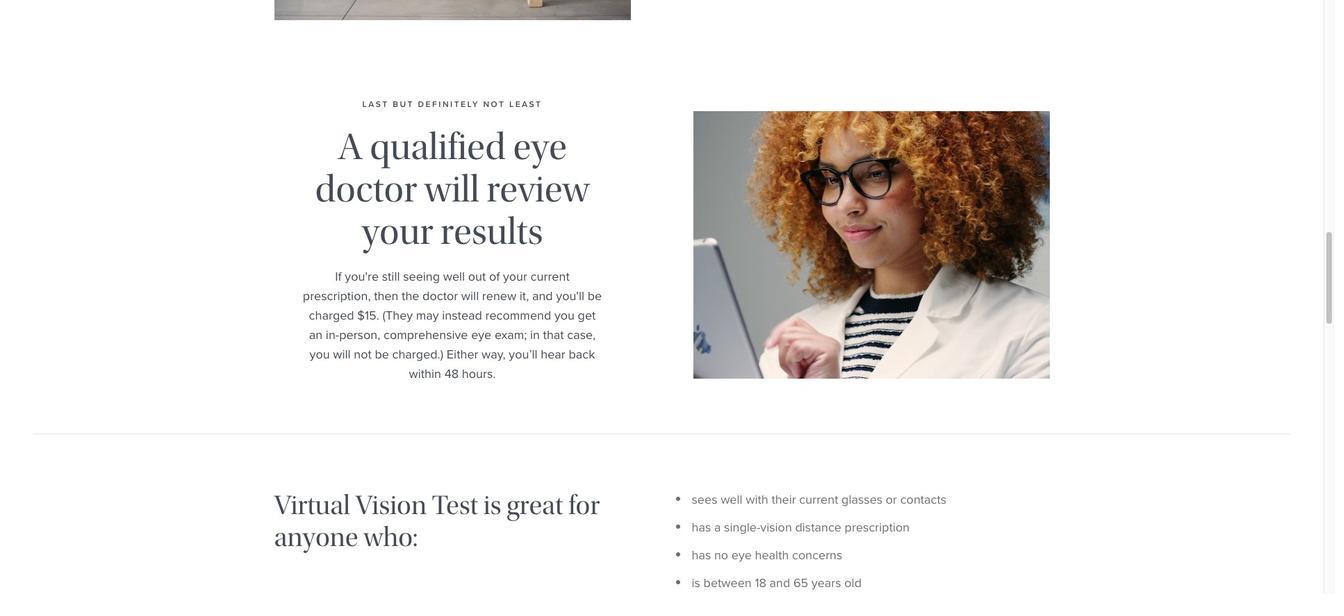 Task type: locate. For each thing, give the bounding box(es) containing it.
you
[[554, 306, 575, 324], [310, 345, 330, 363]]

test
[[432, 489, 478, 521]]

has left a
[[692, 518, 711, 536]]

0 horizontal spatial is
[[483, 489, 501, 521]]

0 horizontal spatial you
[[310, 345, 330, 363]]

0 vertical spatial well
[[443, 267, 465, 285]]

not down person,
[[354, 345, 372, 363]]

2 horizontal spatial eye
[[731, 546, 752, 564]]

if
[[335, 267, 342, 285]]

eye right no
[[731, 546, 752, 564]]

$15.
[[357, 306, 379, 324]]

0 vertical spatial has
[[692, 518, 711, 536]]

0 horizontal spatial eye
[[471, 326, 491, 344]]

is left between in the bottom right of the page
[[692, 574, 700, 592]]

0 vertical spatial not
[[483, 98, 505, 110]]

1 horizontal spatial eye
[[513, 125, 567, 168]]

if you're still seeing well out of your current prescription, then the doctor will renew it, and you'll be charged $15. (they may instead recommend you get an in-person, comprehensive eye exam; in that case, you will not be charged.) either way, you'll hear back within 48 hours.
[[303, 267, 602, 382]]

that
[[543, 326, 564, 344]]

and right 18 at the right bottom
[[770, 574, 790, 592]]

has for has no eye health concerns
[[692, 546, 711, 564]]

is
[[483, 489, 501, 521], [692, 574, 700, 592]]

not left least
[[483, 98, 505, 110]]

1 horizontal spatial current
[[799, 490, 838, 508]]

back
[[569, 345, 595, 363]]

glasses
[[841, 490, 883, 508]]

your
[[362, 209, 433, 253], [503, 267, 527, 285]]

you'll
[[556, 287, 584, 305]]

not
[[483, 98, 505, 110], [354, 345, 372, 363]]

65
[[793, 574, 808, 592]]

(they
[[383, 306, 413, 324]]

0 horizontal spatial your
[[362, 209, 433, 253]]

is between 18 and 65 years old
[[692, 574, 862, 592]]

1 vertical spatial has
[[692, 546, 711, 564]]

will inside a qualified eye doctor will review your results
[[424, 167, 479, 211]]

recommend
[[485, 306, 551, 324]]

well left with
[[721, 490, 742, 508]]

last but definitely not least
[[362, 98, 542, 110]]

of
[[489, 267, 500, 285]]

eye
[[513, 125, 567, 168], [471, 326, 491, 344], [731, 546, 752, 564]]

for
[[569, 489, 600, 521]]

may
[[416, 306, 439, 324]]

1 horizontal spatial well
[[721, 490, 742, 508]]

you're
[[345, 267, 379, 285]]

be
[[588, 287, 602, 305], [375, 345, 389, 363]]

vision
[[355, 489, 427, 521]]

well left out
[[443, 267, 465, 285]]

48
[[444, 364, 459, 382]]

1 has from the top
[[692, 518, 711, 536]]

1 vertical spatial you
[[310, 345, 330, 363]]

has for has a single-vision distance prescription
[[692, 518, 711, 536]]

then
[[374, 287, 398, 305]]

within
[[409, 364, 441, 382]]

1 vertical spatial not
[[354, 345, 372, 363]]

will
[[424, 167, 479, 211], [461, 287, 479, 305], [333, 345, 351, 363]]

still
[[382, 267, 400, 285]]

eye up way,
[[471, 326, 491, 344]]

years
[[811, 574, 841, 592]]

in
[[530, 326, 540, 344]]

0 vertical spatial your
[[362, 209, 433, 253]]

be up get at the bottom of the page
[[588, 287, 602, 305]]

no
[[714, 546, 728, 564]]

is right test
[[483, 489, 501, 521]]

current inside if you're still seeing well out of your current prescription, then the doctor will renew it, and you'll be charged $15. (they may instead recommend you get an in-person, comprehensive eye exam; in that case, you will not be charged.) either way, you'll hear back within 48 hours.
[[531, 267, 570, 285]]

2 has from the top
[[692, 546, 711, 564]]

0 horizontal spatial doctor
[[315, 167, 417, 211]]

case,
[[567, 326, 596, 344]]

0 vertical spatial and
[[532, 287, 553, 305]]

0 horizontal spatial and
[[532, 287, 553, 305]]

and
[[532, 287, 553, 305], [770, 574, 790, 592]]

you down you'll
[[554, 306, 575, 324]]

current up "distance"
[[799, 490, 838, 508]]

well inside if you're still seeing well out of your current prescription, then the doctor will renew it, and you'll be charged $15. (they may instead recommend you get an in-person, comprehensive eye exam; in that case, you will not be charged.) either way, you'll hear back within 48 hours.
[[443, 267, 465, 285]]

old
[[844, 574, 862, 592]]

be down person,
[[375, 345, 389, 363]]

with
[[746, 490, 768, 508]]

has a single-vision distance prescription
[[692, 518, 910, 536]]

and right "it,"
[[532, 287, 553, 305]]

eye for has no eye health concerns
[[731, 546, 752, 564]]

has
[[692, 518, 711, 536], [692, 546, 711, 564]]

is inside virtual vision test is great for anyone who:
[[483, 489, 501, 521]]

single-
[[724, 518, 760, 536]]

1 horizontal spatial your
[[503, 267, 527, 285]]

results
[[441, 209, 543, 253]]

eye inside a qualified eye doctor will review your results
[[513, 125, 567, 168]]

an
[[309, 326, 323, 344]]

1 vertical spatial eye
[[471, 326, 491, 344]]

virtual
[[274, 489, 350, 521]]

eye down least
[[513, 125, 567, 168]]

it,
[[520, 287, 529, 305]]

0 vertical spatial current
[[531, 267, 570, 285]]

1 vertical spatial doctor
[[422, 287, 458, 305]]

0 vertical spatial you
[[554, 306, 575, 324]]

1 horizontal spatial you
[[554, 306, 575, 324]]

sees
[[692, 490, 717, 508]]

1 vertical spatial your
[[503, 267, 527, 285]]

current up you'll
[[531, 267, 570, 285]]

but
[[393, 98, 414, 110]]

2 vertical spatial will
[[333, 345, 351, 363]]

0 vertical spatial is
[[483, 489, 501, 521]]

0 vertical spatial will
[[424, 167, 479, 211]]

contacts
[[900, 490, 946, 508]]

0 vertical spatial eye
[[513, 125, 567, 168]]

concerns
[[792, 546, 842, 564]]

0 horizontal spatial well
[[443, 267, 465, 285]]

1 horizontal spatial doctor
[[422, 287, 458, 305]]

2 vertical spatial eye
[[731, 546, 752, 564]]

virtual vision test is great for anyone who:
[[274, 489, 600, 553]]

your right "of"
[[503, 267, 527, 285]]

0 horizontal spatial current
[[531, 267, 570, 285]]

0 horizontal spatial not
[[354, 345, 372, 363]]

0 horizontal spatial be
[[375, 345, 389, 363]]

0 vertical spatial doctor
[[315, 167, 417, 211]]

instead
[[442, 306, 482, 324]]

eye inside if you're still seeing well out of your current prescription, then the doctor will renew it, and you'll be charged $15. (they may instead recommend you get an in-person, comprehensive eye exam; in that case, you will not be charged.) either way, you'll hear back within 48 hours.
[[471, 326, 491, 344]]

1 vertical spatial current
[[799, 490, 838, 508]]

or
[[886, 490, 897, 508]]

1 vertical spatial is
[[692, 574, 700, 592]]

your up still
[[362, 209, 433, 253]]

you'll
[[509, 345, 538, 363]]

current
[[531, 267, 570, 285], [799, 490, 838, 508]]

you down an
[[310, 345, 330, 363]]

doctor
[[315, 167, 417, 211], [422, 287, 458, 305]]

least
[[509, 98, 542, 110]]

hear
[[541, 345, 565, 363]]

1 vertical spatial be
[[375, 345, 389, 363]]

1 horizontal spatial and
[[770, 574, 790, 592]]

1 horizontal spatial not
[[483, 98, 505, 110]]

out
[[468, 267, 486, 285]]

well
[[443, 267, 465, 285], [721, 490, 742, 508]]

eye for a qualified eye doctor will review your results
[[513, 125, 567, 168]]

has left no
[[692, 546, 711, 564]]

charged
[[309, 306, 354, 324]]

0 vertical spatial be
[[588, 287, 602, 305]]

and inside if you're still seeing well out of your current prescription, then the doctor will renew it, and you'll be charged $15. (they may instead recommend you get an in-person, comprehensive eye exam; in that case, you will not be charged.) either way, you'll hear back within 48 hours.
[[532, 287, 553, 305]]

great
[[507, 489, 563, 521]]

vision
[[760, 518, 792, 536]]



Task type: describe. For each thing, give the bounding box(es) containing it.
person,
[[339, 326, 380, 344]]

way,
[[482, 345, 506, 363]]

anyone
[[274, 521, 358, 553]]

prescription,
[[303, 287, 371, 305]]

between
[[704, 574, 752, 592]]

1 horizontal spatial be
[[588, 287, 602, 305]]

the
[[402, 287, 419, 305]]

comprehensive
[[384, 326, 468, 344]]

who:
[[363, 521, 418, 553]]

exam;
[[495, 326, 527, 344]]

in-
[[326, 326, 339, 344]]

doctor inside a qualified eye doctor will review your results
[[315, 167, 417, 211]]

a qualified eye doctor will review your results
[[315, 125, 590, 253]]

not inside if you're still seeing well out of your current prescription, then the doctor will renew it, and you'll be charged $15. (they may instead recommend you get an in-person, comprehensive eye exam; in that case, you will not be charged.) either way, you'll hear back within 48 hours.
[[354, 345, 372, 363]]

sees well with their current glasses or contacts
[[692, 490, 946, 508]]

has no eye health concerns
[[692, 546, 842, 564]]

your inside a qualified eye doctor will review your results
[[362, 209, 433, 253]]

a
[[338, 125, 363, 168]]

get
[[578, 306, 596, 324]]

qualified
[[370, 125, 506, 168]]

a
[[714, 518, 721, 536]]

18
[[755, 574, 766, 592]]

health
[[755, 546, 789, 564]]

distance
[[795, 518, 841, 536]]

prescription
[[845, 518, 910, 536]]

definitely
[[418, 98, 479, 110]]

hours.
[[462, 364, 496, 382]]

1 horizontal spatial is
[[692, 574, 700, 592]]

1 vertical spatial and
[[770, 574, 790, 592]]

1 vertical spatial will
[[461, 287, 479, 305]]

last
[[362, 98, 389, 110]]

doctor inside if you're still seeing well out of your current prescription, then the doctor will renew it, and you'll be charged $15. (they may instead recommend you get an in-person, comprehensive eye exam; in that case, you will not be charged.) either way, you'll hear back within 48 hours.
[[422, 287, 458, 305]]

1 vertical spatial well
[[721, 490, 742, 508]]

their
[[771, 490, 796, 508]]

charged.)
[[392, 345, 443, 363]]

renew
[[482, 287, 516, 305]]

your inside if you're still seeing well out of your current prescription, then the doctor will renew it, and you'll be charged $15. (they may instead recommend you get an in-person, comprehensive eye exam; in that case, you will not be charged.) either way, you'll hear back within 48 hours.
[[503, 267, 527, 285]]

seeing
[[403, 267, 440, 285]]

either
[[447, 345, 478, 363]]

review
[[487, 167, 590, 211]]



Task type: vqa. For each thing, say whether or not it's contained in the screenshot.
hours.
yes



